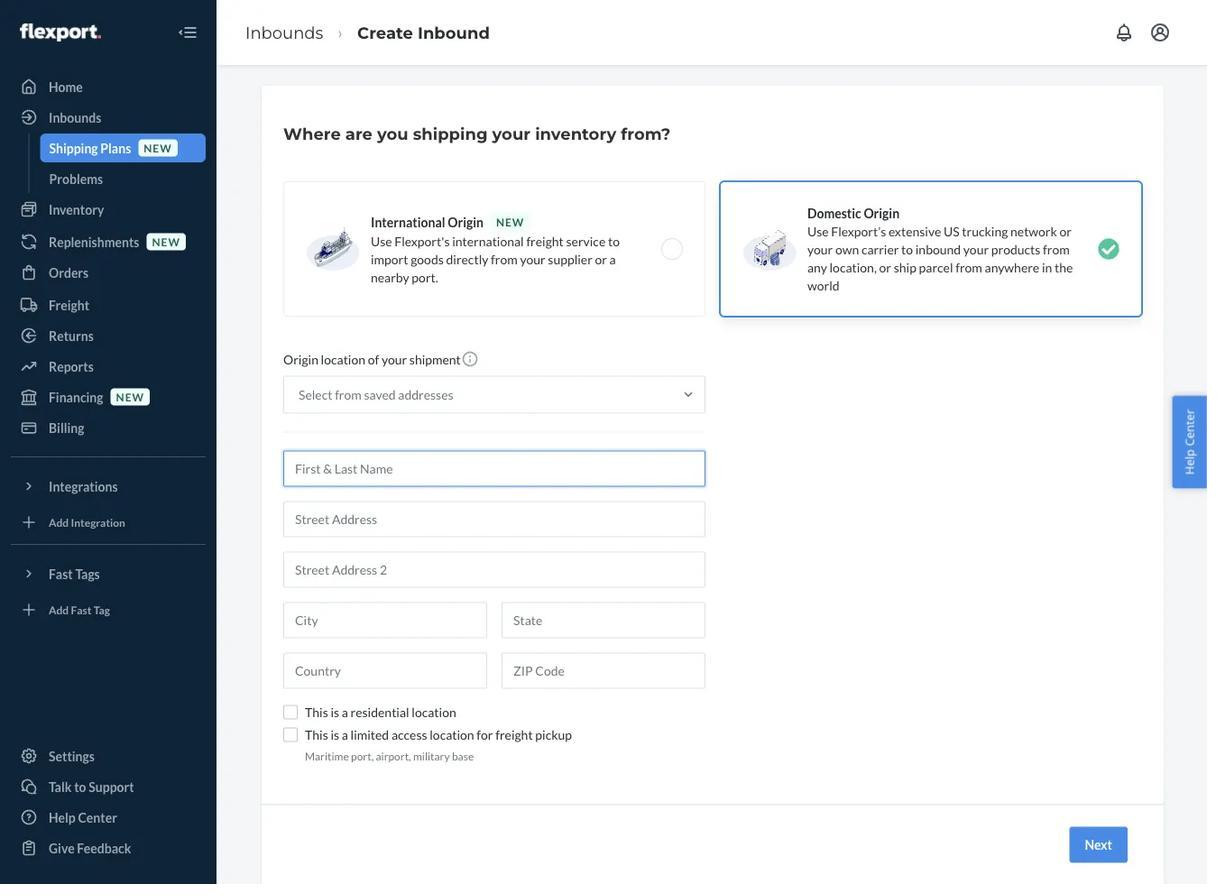 Task type: locate. For each thing, give the bounding box(es) containing it.
0 vertical spatial center
[[1182, 409, 1198, 446]]

2 horizontal spatial origin
[[864, 205, 900, 220]]

0 vertical spatial this
[[305, 704, 328, 720]]

your up any
[[808, 241, 833, 256]]

next
[[1085, 837, 1113, 853]]

tag
[[94, 603, 110, 616]]

0 horizontal spatial help
[[49, 810, 76, 825]]

international origin
[[371, 214, 484, 229]]

new
[[144, 141, 172, 154], [496, 215, 525, 228], [152, 235, 180, 248], [116, 390, 144, 403]]

1 horizontal spatial use
[[808, 223, 829, 238]]

1 horizontal spatial center
[[1182, 409, 1198, 446]]

your
[[492, 123, 531, 143], [808, 241, 833, 256], [964, 241, 989, 256], [520, 251, 546, 266], [382, 352, 407, 367]]

home
[[49, 79, 83, 94]]

from
[[1043, 241, 1070, 256], [491, 251, 518, 266], [956, 259, 983, 274], [335, 387, 362, 402]]

a for this is a residential location
[[342, 704, 348, 720]]

2 this from the top
[[305, 727, 328, 742]]

a for this is a limited access location for freight pickup
[[342, 727, 348, 742]]

freight link
[[11, 291, 206, 320]]

0 vertical spatial inbounds
[[246, 22, 323, 42]]

open notifications image
[[1114, 22, 1135, 43]]

origin up flexport's
[[864, 205, 900, 220]]

next button
[[1070, 827, 1128, 863]]

1 is from the top
[[331, 704, 339, 720]]

orders
[[49, 265, 89, 280]]

0 vertical spatial help
[[1182, 450, 1198, 475]]

origin
[[864, 205, 900, 220], [448, 214, 484, 229], [283, 352, 319, 367]]

to inside domestic origin use flexport's extensive us trucking network or your own carrier to inbound your products from any location, or ship parcel from anywhere in the world
[[902, 241, 914, 256]]

add down fast tags
[[49, 603, 69, 616]]

inbound
[[418, 22, 490, 42]]

0 vertical spatial fast
[[49, 566, 73, 582]]

or right network
[[1060, 223, 1072, 238]]

new for replenishments
[[152, 235, 180, 248]]

a inside use flexport's international freight service to import goods directly from your supplier or a nearby port.
[[610, 251, 616, 266]]

2 horizontal spatial to
[[902, 241, 914, 256]]

1 vertical spatial a
[[342, 704, 348, 720]]

add for add integration
[[49, 516, 69, 529]]

flexport's
[[832, 223, 887, 238]]

your left supplier
[[520, 251, 546, 266]]

new down reports link
[[116, 390, 144, 403]]

billing
[[49, 420, 84, 436]]

add fast tag
[[49, 603, 110, 616]]

inventory link
[[11, 195, 206, 224]]

1 vertical spatial inbounds link
[[11, 103, 206, 132]]

products
[[992, 241, 1041, 256]]

City text field
[[283, 602, 487, 638]]

ZIP Code text field
[[502, 653, 706, 689]]

saved
[[364, 387, 396, 402]]

new up international
[[496, 215, 525, 228]]

freight right for
[[496, 727, 533, 742]]

create
[[357, 22, 413, 42]]

origin inside domestic origin use flexport's extensive us trucking network or your own carrier to inbound your products from any location, or ship parcel from anywhere in the world
[[864, 205, 900, 220]]

0 horizontal spatial to
[[74, 779, 86, 795]]

1 horizontal spatial origin
[[448, 214, 484, 229]]

1 horizontal spatial help center
[[1182, 409, 1198, 475]]

this for this is a limited access location for freight pickup
[[305, 727, 328, 742]]

maritime
[[305, 749, 349, 762]]

origin up select
[[283, 352, 319, 367]]

State text field
[[502, 602, 706, 638]]

fast left tag
[[71, 603, 92, 616]]

inbounds link inside breadcrumbs navigation
[[246, 22, 323, 42]]

use
[[808, 223, 829, 238], [371, 233, 392, 248]]

feedback
[[77, 841, 131, 856]]

or
[[1060, 223, 1072, 238], [595, 251, 607, 266], [880, 259, 892, 274]]

new up orders "link"
[[152, 235, 180, 248]]

talk
[[49, 779, 72, 795]]

1 vertical spatial this
[[305, 727, 328, 742]]

location left of
[[321, 352, 366, 367]]

addresses
[[398, 387, 454, 402]]

to right talk
[[74, 779, 86, 795]]

use up import
[[371, 233, 392, 248]]

2 vertical spatial a
[[342, 727, 348, 742]]

Country text field
[[283, 653, 487, 689]]

None checkbox
[[283, 705, 298, 719], [283, 728, 298, 742], [283, 705, 298, 719], [283, 728, 298, 742]]

anywhere
[[985, 259, 1040, 274]]

inbounds inside breadcrumbs navigation
[[246, 22, 323, 42]]

a left the limited
[[342, 727, 348, 742]]

returns
[[49, 328, 94, 343]]

open account menu image
[[1150, 22, 1172, 43]]

the
[[1055, 259, 1073, 274]]

location
[[321, 352, 366, 367], [412, 704, 456, 720], [430, 727, 474, 742]]

center
[[1182, 409, 1198, 446], [78, 810, 117, 825]]

freight up supplier
[[527, 233, 564, 248]]

from?
[[621, 123, 671, 143]]

1 horizontal spatial inbounds link
[[246, 22, 323, 42]]

help center
[[1182, 409, 1198, 475], [49, 810, 117, 825]]

domestic origin use flexport's extensive us trucking network or your own carrier to inbound your products from any location, or ship parcel from anywhere in the world
[[808, 205, 1073, 292]]

is for residential
[[331, 704, 339, 720]]

0 horizontal spatial center
[[78, 810, 117, 825]]

location up this is a limited access location for freight pickup
[[412, 704, 456, 720]]

supplier
[[548, 251, 593, 266]]

billing link
[[11, 413, 206, 442]]

orders link
[[11, 258, 206, 287]]

create inbound
[[357, 22, 490, 42]]

to
[[608, 233, 620, 248], [902, 241, 914, 256], [74, 779, 86, 795]]

new for financing
[[116, 390, 144, 403]]

0 horizontal spatial inbounds link
[[11, 103, 206, 132]]

2 add from the top
[[49, 603, 69, 616]]

your down trucking
[[964, 241, 989, 256]]

1 vertical spatial is
[[331, 727, 339, 742]]

settings link
[[11, 742, 206, 771]]

this for this is a residential location
[[305, 704, 328, 720]]

1 horizontal spatial inbounds
[[246, 22, 323, 42]]

inventory
[[535, 123, 617, 143]]

freight
[[527, 233, 564, 248], [496, 727, 533, 742]]

give
[[49, 841, 75, 856]]

network
[[1011, 223, 1058, 238]]

0 horizontal spatial use
[[371, 233, 392, 248]]

origin up international
[[448, 214, 484, 229]]

fast
[[49, 566, 73, 582], [71, 603, 92, 616]]

add
[[49, 516, 69, 529], [49, 603, 69, 616]]

to right service
[[608, 233, 620, 248]]

fast left tags
[[49, 566, 73, 582]]

1 horizontal spatial to
[[608, 233, 620, 248]]

limited
[[351, 727, 389, 742]]

help inside button
[[1182, 450, 1198, 475]]

military
[[413, 749, 450, 762]]

2 is from the top
[[331, 727, 339, 742]]

add left integration
[[49, 516, 69, 529]]

1 horizontal spatial help
[[1182, 450, 1198, 475]]

help
[[1182, 450, 1198, 475], [49, 810, 76, 825]]

0 vertical spatial inbounds link
[[246, 22, 323, 42]]

1 vertical spatial freight
[[496, 727, 533, 742]]

is
[[331, 704, 339, 720], [331, 727, 339, 742]]

or down service
[[595, 251, 607, 266]]

use flexport's international freight service to import goods directly from your supplier or a nearby port.
[[371, 233, 620, 284]]

to up ship
[[902, 241, 914, 256]]

base
[[452, 749, 474, 762]]

close navigation image
[[177, 22, 199, 43]]

world
[[808, 277, 840, 292]]

a left residential
[[342, 704, 348, 720]]

new right plans
[[144, 141, 172, 154]]

location up base
[[430, 727, 474, 742]]

1 vertical spatial inbounds
[[49, 110, 101, 125]]

where are you shipping your inventory from?
[[283, 123, 671, 143]]

0 vertical spatial a
[[610, 251, 616, 266]]

your right shipping on the top of page
[[492, 123, 531, 143]]

help center button
[[1173, 396, 1208, 489]]

0 vertical spatial is
[[331, 704, 339, 720]]

use down domestic
[[808, 223, 829, 238]]

First & Last Name text field
[[283, 450, 706, 487]]

1 add from the top
[[49, 516, 69, 529]]

shipment
[[410, 352, 461, 367]]

location,
[[830, 259, 877, 274]]

integration
[[71, 516, 125, 529]]

give feedback button
[[11, 834, 206, 863]]

0 vertical spatial help center
[[1182, 409, 1198, 475]]

goods
[[411, 251, 444, 266]]

any
[[808, 259, 828, 274]]

or down the carrier
[[880, 259, 892, 274]]

0 vertical spatial add
[[49, 516, 69, 529]]

0 horizontal spatial help center
[[49, 810, 117, 825]]

add for add fast tag
[[49, 603, 69, 616]]

1 this from the top
[[305, 704, 328, 720]]

support
[[89, 779, 134, 795]]

a right supplier
[[610, 251, 616, 266]]

select
[[299, 387, 333, 402]]

from up the
[[1043, 241, 1070, 256]]

0 vertical spatial freight
[[527, 233, 564, 248]]

from down international
[[491, 251, 518, 266]]

1 vertical spatial add
[[49, 603, 69, 616]]

to inside use flexport's international freight service to import goods directly from your supplier or a nearby port.
[[608, 233, 620, 248]]

0 horizontal spatial or
[[595, 251, 607, 266]]

inventory
[[49, 202, 104, 217]]

talk to support button
[[11, 773, 206, 802]]

origin for domestic
[[864, 205, 900, 220]]



Task type: describe. For each thing, give the bounding box(es) containing it.
trucking
[[962, 223, 1009, 238]]

1 vertical spatial help
[[49, 810, 76, 825]]

give feedback
[[49, 841, 131, 856]]

fast inside dropdown button
[[49, 566, 73, 582]]

where
[[283, 123, 341, 143]]

port.
[[412, 269, 438, 284]]

international
[[371, 214, 445, 229]]

origin location of your shipment
[[283, 352, 461, 367]]

1 vertical spatial help center
[[49, 810, 117, 825]]

access
[[392, 727, 427, 742]]

integrations button
[[11, 472, 206, 501]]

nearby
[[371, 269, 409, 284]]

returns link
[[11, 321, 206, 350]]

or inside use flexport's international freight service to import goods directly from your supplier or a nearby port.
[[595, 251, 607, 266]]

help center link
[[11, 803, 206, 832]]

to inside button
[[74, 779, 86, 795]]

financing
[[49, 389, 103, 405]]

talk to support
[[49, 779, 134, 795]]

help center inside button
[[1182, 409, 1198, 475]]

reports
[[49, 359, 94, 374]]

domestic
[[808, 205, 862, 220]]

Street Address 2 text field
[[283, 551, 706, 588]]

us
[[944, 223, 960, 238]]

center inside button
[[1182, 409, 1198, 446]]

flexport's
[[395, 233, 450, 248]]

this is a limited access location for freight pickup
[[305, 727, 572, 742]]

of
[[368, 352, 379, 367]]

inbound
[[916, 241, 961, 256]]

from left saved
[[335, 387, 362, 402]]

2 horizontal spatial or
[[1060, 223, 1072, 238]]

for
[[477, 727, 493, 742]]

own
[[836, 241, 859, 256]]

select from saved addresses
[[299, 387, 454, 402]]

integrations
[[49, 479, 118, 494]]

parcel
[[919, 259, 954, 274]]

0 vertical spatial location
[[321, 352, 366, 367]]

freight
[[49, 297, 89, 313]]

Street Address text field
[[283, 501, 706, 537]]

reports link
[[11, 352, 206, 381]]

airport,
[[376, 749, 411, 762]]

from right parcel on the right top of the page
[[956, 259, 983, 274]]

plans
[[100, 140, 131, 156]]

1 vertical spatial fast
[[71, 603, 92, 616]]

service
[[566, 233, 606, 248]]

settings
[[49, 749, 95, 764]]

is for limited
[[331, 727, 339, 742]]

create inbound link
[[357, 22, 490, 42]]

carrier
[[862, 241, 899, 256]]

you
[[377, 123, 409, 143]]

in
[[1042, 259, 1053, 274]]

use inside domestic origin use flexport's extensive us trucking network or your own carrier to inbound your products from any location, or ship parcel from anywhere in the world
[[808, 223, 829, 238]]

from inside use flexport's international freight service to import goods directly from your supplier or a nearby port.
[[491, 251, 518, 266]]

are
[[346, 123, 373, 143]]

add integration link
[[11, 508, 206, 537]]

0 horizontal spatial inbounds
[[49, 110, 101, 125]]

fast tags
[[49, 566, 100, 582]]

shipping
[[49, 140, 98, 156]]

directly
[[446, 251, 489, 266]]

breadcrumbs navigation
[[231, 6, 504, 59]]

home link
[[11, 72, 206, 101]]

1 vertical spatial location
[[412, 704, 456, 720]]

use inside use flexport's international freight service to import goods directly from your supplier or a nearby port.
[[371, 233, 392, 248]]

add fast tag link
[[11, 596, 206, 625]]

your inside use flexport's international freight service to import goods directly from your supplier or a nearby port.
[[520, 251, 546, 266]]

port,
[[351, 749, 374, 762]]

international
[[452, 233, 524, 248]]

2 vertical spatial location
[[430, 727, 474, 742]]

0 horizontal spatial origin
[[283, 352, 319, 367]]

fast tags button
[[11, 560, 206, 589]]

shipping
[[413, 123, 488, 143]]

problems link
[[40, 164, 206, 193]]

pickup
[[536, 727, 572, 742]]

freight inside use flexport's international freight service to import goods directly from your supplier or a nearby port.
[[527, 233, 564, 248]]

your right of
[[382, 352, 407, 367]]

check circle image
[[1098, 238, 1120, 260]]

residential
[[351, 704, 409, 720]]

add integration
[[49, 516, 125, 529]]

flexport logo image
[[20, 23, 101, 41]]

this is a residential location
[[305, 704, 456, 720]]

problems
[[49, 171, 103, 186]]

new for shipping plans
[[144, 141, 172, 154]]

ship
[[894, 259, 917, 274]]

1 horizontal spatial or
[[880, 259, 892, 274]]

shipping plans
[[49, 140, 131, 156]]

origin for international
[[448, 214, 484, 229]]

maritime port, airport, military base
[[305, 749, 474, 762]]

new for international origin
[[496, 215, 525, 228]]

1 vertical spatial center
[[78, 810, 117, 825]]

import
[[371, 251, 408, 266]]

replenishments
[[49, 234, 139, 250]]



Task type: vqa. For each thing, say whether or not it's contained in the screenshot.
Free Up Cash Flow And Sell More With Flexport Capital Pay Your Supplier With Flexport Capital'S Simple Supply Chain Financing Options. Learn More .
no



